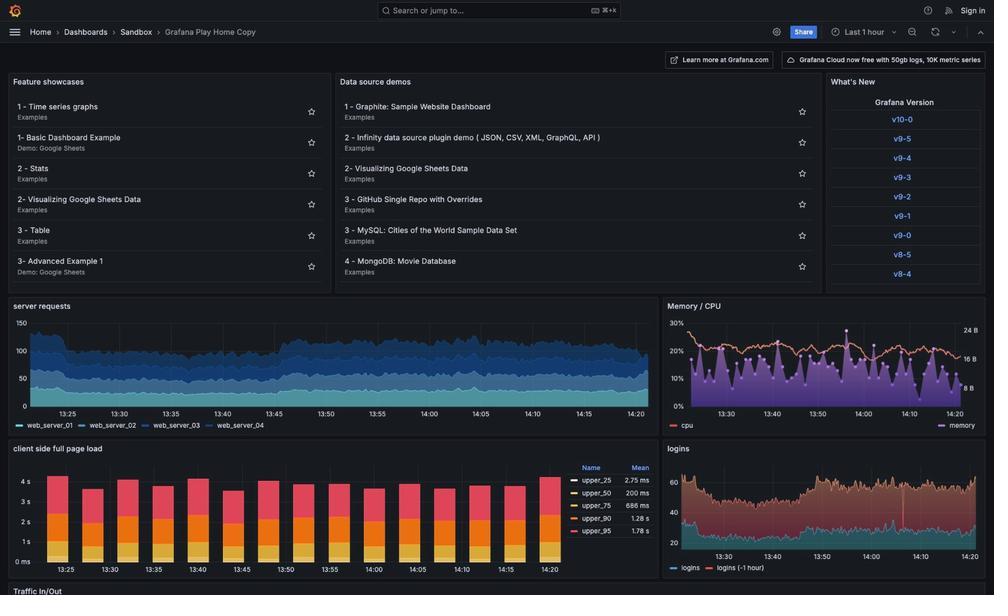 Task type: vqa. For each thing, say whether or not it's contained in the screenshot.
News icon
yes



Task type: describe. For each thing, give the bounding box(es) containing it.
grafana image
[[9, 4, 21, 17]]

news image
[[945, 6, 955, 15]]

dashboard settings image
[[773, 27, 782, 37]]

mark "3 - table" as favorite image
[[307, 231, 316, 240]]

auto refresh turned off. choose refresh time interval image
[[950, 28, 959, 36]]

mark "3 - mysql: cities of the world sample data set" as favorite image
[[799, 231, 807, 240]]



Task type: locate. For each thing, give the bounding box(es) containing it.
open menu image
[[9, 26, 21, 38]]

mark "1 -  time series graphs" as favorite image
[[307, 107, 316, 116]]

mark "2 - infinity data source plugin demo ( json, csv, xml, graphql, api )" as favorite image
[[799, 138, 807, 147]]

mark "2- visualizing google sheets data" as favorite image
[[307, 200, 316, 209]]

mark "1 - graphite: sample website dashboard" as favorite image
[[799, 107, 807, 116]]

refresh dashboard image
[[931, 27, 941, 37]]

mark "3 - github single repo with overrides" as favorite image
[[799, 200, 807, 209]]

mark "1- basic dashboard example" as favorite image
[[307, 138, 316, 147]]

zoom out time range image
[[908, 27, 918, 37]]

mark "2- visualizing google sheets data" as favorite image
[[799, 169, 807, 178]]

help image
[[924, 6, 934, 15]]

mark "4 - mongodb: movie database" as favorite image
[[799, 262, 807, 271]]

mark "2 - stats" as favorite image
[[307, 169, 316, 178]]

mark "3- advanced example 1" as favorite image
[[307, 262, 316, 271]]



